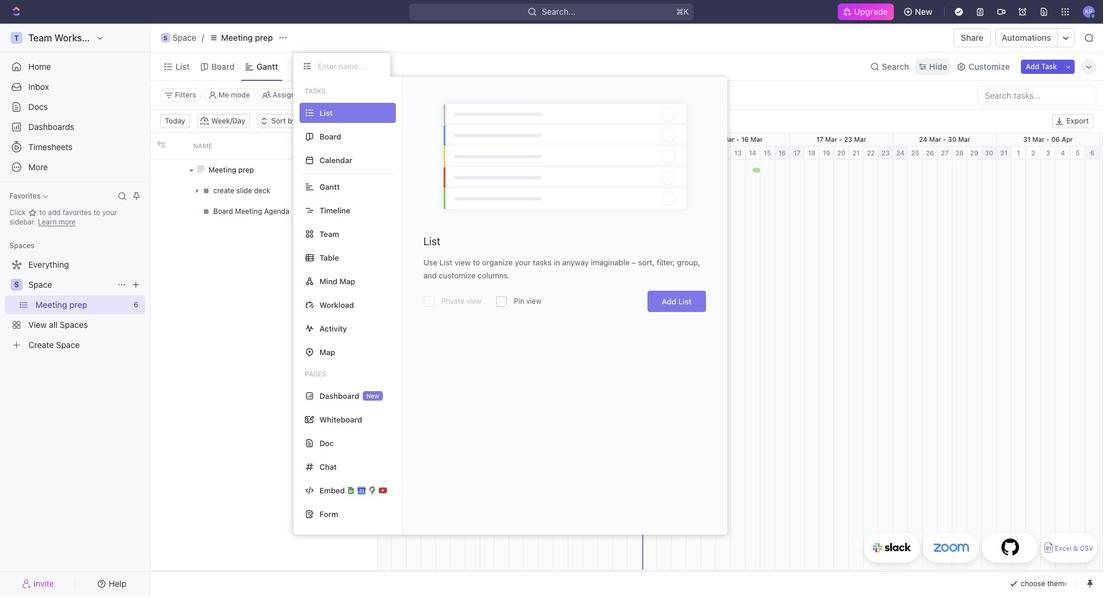 Task type: describe. For each thing, give the bounding box(es) containing it.
18 element containing 18
[[805, 147, 820, 160]]

0 vertical spatial board
[[212, 61, 235, 71]]

17 for 17
[[794, 149, 801, 157]]

2 feb from the left
[[442, 135, 453, 143]]

1 horizontal spatial 23
[[845, 135, 853, 143]]

8
[[662, 149, 667, 157]]

2 29 element from the left
[[968, 147, 983, 160]]

learn more
[[38, 218, 76, 226]]

3 element
[[584, 147, 598, 160]]

home link
[[5, 57, 145, 76]]

7 mar from the left
[[855, 135, 867, 143]]

list down group,
[[679, 297, 692, 306]]

activity
[[320, 324, 347, 333]]

prep inside cell
[[238, 165, 254, 174]]

2 22 element from the left
[[864, 147, 879, 160]]

1 horizontal spatial 25
[[506, 135, 515, 143]]

6
[[1091, 149, 1095, 157]]

28 for 1st '28' element from right
[[956, 149, 964, 157]]

organize
[[482, 258, 513, 267]]

invite user image
[[22, 579, 31, 589]]

hide button
[[916, 58, 951, 75]]

columns.
[[478, 271, 510, 280]]

18 feb - 24 feb
[[404, 135, 453, 143]]

docs link
[[5, 98, 145, 116]]

0 vertical spatial space, , element
[[161, 33, 170, 43]]

private view
[[441, 297, 482, 305]]

1 29 from the left
[[542, 149, 550, 157]]

space inside sidebar navigation
[[28, 280, 52, 290]]

1 19 element from the left
[[392, 147, 407, 160]]

5 element
[[613, 147, 628, 160]]

/
[[202, 33, 204, 43]]

chat
[[320, 462, 337, 471]]

2 column header from the left
[[168, 133, 186, 159]]

share
[[962, 33, 984, 43]]

2 19 element from the left
[[820, 147, 835, 160]]

- for 09
[[633, 135, 636, 143]]

2 25 element from the left
[[909, 147, 923, 160]]

favorites button
[[5, 189, 52, 203]]

1 horizontal spatial prep
[[255, 33, 273, 43]]

name
[[193, 142, 213, 150]]

customize button
[[954, 58, 1014, 75]]

tasks
[[533, 258, 552, 267]]

Search tasks... text field
[[978, 86, 1097, 104]]

- for 30
[[944, 135, 947, 143]]

2 27 element from the left
[[938, 147, 953, 160]]

1 28 element from the left
[[524, 147, 539, 160]]

6 element
[[628, 147, 643, 160]]

9 element
[[672, 147, 687, 160]]

18 for 18 feb - 24 feb
[[404, 135, 411, 143]]

meeting inside row
[[235, 207, 262, 215]]

06
[[1052, 135, 1061, 143]]

2 26 from the left
[[926, 149, 935, 157]]

upgrade
[[855, 7, 888, 17]]

row group containing meeting prep
[[151, 160, 378, 570]]

24 for first the 24 'element' from the right
[[897, 149, 905, 157]]

18 for 18
[[809, 149, 816, 157]]

2 28 element from the left
[[953, 147, 968, 160]]

hide inside button
[[328, 90, 343, 99]]

view for private
[[467, 297, 482, 305]]

inbox link
[[5, 77, 145, 96]]

19 for 2nd 19 element from left
[[823, 149, 831, 157]]

3
[[1047, 149, 1051, 157]]

13 element
[[731, 147, 746, 160]]

learn
[[38, 218, 57, 226]]

5
[[1076, 149, 1080, 157]]

22 for second 22 element from the right
[[439, 149, 447, 157]]

1 column header from the left
[[151, 133, 168, 159]]

31 element
[[997, 147, 1012, 160]]

- for 02
[[530, 135, 533, 143]]

1 horizontal spatial map
[[340, 276, 356, 286]]

4 element
[[598, 147, 613, 160]]

1 vertical spatial gantt
[[320, 182, 340, 191]]

21
[[853, 149, 860, 157]]

docs
[[28, 102, 48, 112]]

11 element
[[702, 147, 717, 160]]

add
[[48, 208, 61, 217]]

pages
[[305, 370, 326, 378]]

sidebar.
[[9, 218, 36, 226]]

&
[[1074, 545, 1079, 552]]

s space /
[[164, 33, 204, 43]]

csv
[[1081, 545, 1094, 552]]

14 element
[[746, 147, 761, 160]]

group,
[[677, 258, 701, 267]]

0 horizontal spatial to
[[39, 208, 46, 217]]

31 for 31 mar - 06 apr
[[1024, 135, 1031, 143]]

- for 16
[[737, 135, 740, 143]]

 image inside name row
[[157, 140, 165, 148]]

1 21 element from the left
[[422, 147, 436, 160]]

invite
[[33, 579, 54, 589]]

1 24 element from the left
[[466, 147, 481, 160]]

and
[[424, 271, 437, 280]]

meeting prep inside cell
[[209, 165, 254, 174]]

25 feb - 02 mar
[[506, 135, 557, 143]]

list down s space /
[[176, 61, 190, 71]]

Enter name... field
[[317, 61, 381, 72]]

calendar
[[320, 155, 353, 165]]

to do 
 
 
 
 
 board meeting agenda cell
[[186, 201, 340, 222]]

upgrade link
[[838, 4, 894, 20]]

add task button
[[1022, 59, 1062, 74]]

add task
[[1026, 62, 1058, 71]]

meeting prep - 0.00% row
[[151, 160, 378, 180]]

0 vertical spatial 16
[[742, 135, 749, 143]]

whiteboard
[[320, 415, 362, 424]]

1 22 element from the left
[[436, 147, 451, 160]]

workload
[[320, 300, 354, 309]]

tasks
[[305, 87, 326, 95]]

new button
[[899, 2, 940, 21]]

0 vertical spatial space
[[173, 33, 196, 43]]

agenda
[[264, 207, 290, 215]]

sort,
[[639, 258, 655, 267]]

imaginable
[[591, 258, 630, 267]]

sidebar navigation
[[0, 24, 151, 595]]

today button
[[160, 114, 190, 128]]

board inside cell
[[213, 207, 233, 215]]

inbox
[[28, 82, 49, 92]]

doc
[[320, 438, 334, 448]]

feb for 25
[[516, 135, 528, 143]]

1 29 element from the left
[[539, 147, 554, 160]]

1 27 from the left
[[513, 149, 521, 157]]

4 mar from the left
[[723, 135, 735, 143]]

board link
[[209, 58, 235, 75]]

2 29 from the left
[[971, 149, 979, 157]]

add for add task
[[1026, 62, 1040, 71]]

your inside to add favorites to your sidebar.
[[102, 208, 117, 217]]

list link
[[173, 58, 190, 75]]

1 horizontal spatial 30
[[985, 149, 994, 157]]

private
[[441, 297, 465, 305]]

⌘k
[[677, 7, 689, 17]]

dashboards
[[28, 122, 74, 132]]

learn more link
[[38, 218, 76, 226]]

10 mar - 16 mar
[[714, 135, 763, 143]]

today inside button
[[165, 116, 185, 125]]

0 vertical spatial meeting prep
[[221, 33, 273, 43]]

09
[[638, 135, 647, 143]]

anyway
[[563, 258, 589, 267]]

favorites
[[9, 192, 41, 200]]

1 27 element from the left
[[510, 147, 524, 160]]

pin view
[[514, 297, 542, 305]]

20
[[838, 149, 846, 157]]

0 horizontal spatial gantt
[[257, 61, 278, 71]]

more
[[59, 218, 76, 226]]

spaces
[[9, 241, 34, 250]]

17 for 17 mar - 23 mar
[[817, 135, 824, 143]]

0 horizontal spatial map
[[320, 347, 335, 357]]

1 vertical spatial board
[[320, 132, 341, 141]]

excel & csv
[[1056, 545, 1094, 552]]

25 feb - 02 mar element
[[481, 133, 584, 146]]

meeting inside 'row'
[[209, 165, 236, 174]]

name row
[[151, 133, 378, 160]]

31 mar - 06 apr element
[[997, 133, 1101, 146]]

28 for second '28' element from the right
[[527, 149, 536, 157]]

to for use
[[473, 258, 480, 267]]

to add favorites to your sidebar.
[[9, 208, 117, 226]]

customize
[[439, 271, 476, 280]]

table
[[320, 253, 339, 262]]

0 horizontal spatial 25
[[483, 149, 492, 157]]

task
[[1042, 62, 1058, 71]]

9 mar from the left
[[959, 135, 971, 143]]

3 mar from the left
[[649, 135, 661, 143]]

16 element
[[776, 147, 790, 160]]

10 element
[[687, 147, 702, 160]]

gantt link
[[254, 58, 278, 75]]

click
[[9, 208, 28, 217]]

board meeting agenda
[[213, 207, 290, 215]]



Task type: vqa. For each thing, say whether or not it's contained in the screenshot.
TREE at left
no



Task type: locate. For each thing, give the bounding box(es) containing it.
29 left '30' element
[[971, 149, 979, 157]]

27 element
[[510, 147, 524, 160], [938, 147, 953, 160]]

meeting prep
[[221, 33, 273, 43], [209, 165, 254, 174]]

–
[[632, 258, 637, 267]]

1 vertical spatial meeting
[[209, 165, 236, 174]]

17 mar - 23 mar element
[[790, 133, 894, 146]]

1 vertical spatial hide
[[328, 90, 343, 99]]

13
[[735, 149, 742, 157]]

23 element
[[451, 147, 466, 160], [879, 147, 894, 160]]

meeting
[[221, 33, 253, 43], [209, 165, 236, 174], [235, 207, 262, 215]]

29 element
[[539, 147, 554, 160], [968, 147, 983, 160]]

7 element left 8
[[643, 147, 657, 160]]

space left the "/"
[[173, 33, 196, 43]]

automations
[[1002, 33, 1052, 43]]

timeline
[[320, 205, 351, 215]]

1 vertical spatial new
[[367, 393, 379, 400]]

1 horizontal spatial 31
[[1024, 135, 1031, 143]]

customize
[[969, 61, 1011, 71]]

0 horizontal spatial 22
[[439, 149, 447, 157]]

21 element
[[422, 147, 436, 160], [850, 147, 864, 160]]

1 horizontal spatial 18 element
[[805, 147, 820, 160]]

meeting prep down name
[[209, 165, 254, 174]]

1 vertical spatial 16
[[779, 149, 786, 157]]

name column header
[[186, 133, 340, 159]]

19 for 2nd 19 element from right
[[395, 149, 403, 157]]

1 7 element from the left
[[643, 147, 657, 160]]

home
[[28, 61, 51, 72]]

timesheets
[[28, 142, 73, 152]]

embed
[[320, 486, 345, 495]]

hide button
[[323, 88, 348, 102]]

2 vertical spatial meeting
[[235, 207, 262, 215]]

1 horizontal spatial 19 element
[[820, 147, 835, 160]]

10 for 10 mar - 16 mar
[[714, 135, 721, 143]]

2 7 element from the left
[[1101, 147, 1104, 160]]

0 horizontal spatial 17
[[794, 149, 801, 157]]

1 vertical spatial 30
[[985, 149, 994, 157]]

1 18 element from the left
[[377, 147, 392, 160]]

2 horizontal spatial feb
[[516, 135, 528, 143]]

hide inside dropdown button
[[930, 61, 948, 71]]

automations button
[[997, 29, 1058, 47]]

1 element
[[554, 147, 569, 160]]

3 - from the left
[[633, 135, 636, 143]]

board up calendar
[[320, 132, 341, 141]]

map right mind
[[340, 276, 356, 286]]

22 element right 21
[[864, 147, 879, 160]]

space, , element left the "/"
[[161, 33, 170, 43]]

0 horizontal spatial 23
[[454, 149, 462, 157]]

17 mar - 23 mar
[[817, 135, 867, 143]]

meeting prep cell
[[186, 160, 340, 180]]

2 21 element from the left
[[850, 147, 864, 160]]

to inside the use list view to organize your tasks in anyway imaginable – sort, filter, group, and customize columns.
[[473, 258, 480, 267]]

today down 8
[[646, 162, 663, 169]]

29 element down 02
[[539, 147, 554, 160]]

row group
[[151, 160, 378, 570]]

s for s
[[14, 280, 19, 289]]

add left task
[[1026, 62, 1040, 71]]

hide right search
[[930, 61, 948, 71]]

0 horizontal spatial 7 element
[[643, 147, 657, 160]]

share button
[[954, 28, 991, 47]]

1 vertical spatial 17
[[794, 149, 801, 157]]

1 horizontal spatial hide
[[930, 61, 948, 71]]

24 mar - 30 mar
[[920, 135, 971, 143]]

s inside s space /
[[164, 34, 168, 41]]

1 horizontal spatial 10
[[714, 135, 721, 143]]

10 mar - 16 mar element
[[687, 133, 790, 146]]

to left organize
[[473, 258, 480, 267]]

to right favorites
[[94, 208, 100, 217]]

19
[[395, 149, 403, 157], [823, 149, 831, 157]]

0 horizontal spatial 10
[[690, 149, 698, 157]]

27 element down 24 mar - 30 mar element
[[938, 147, 953, 160]]

space, , element
[[161, 33, 170, 43], [11, 279, 22, 291]]

0 horizontal spatial 27 element
[[510, 147, 524, 160]]

meeting prep up gantt link on the left top of page
[[221, 33, 273, 43]]

24 for first the 24 'element' from left
[[469, 149, 477, 157]]

7 - from the left
[[1047, 135, 1050, 143]]

27 down 25 feb - 02 mar
[[513, 149, 521, 157]]

19 down 18 feb - 24 feb element
[[395, 149, 403, 157]]

view up customize
[[455, 258, 471, 267]]

22 element down 18 feb - 24 feb element
[[436, 147, 451, 160]]

1 horizontal spatial feb
[[442, 135, 453, 143]]

25 down 25 feb - 02 mar element
[[483, 149, 492, 157]]

excel & csv link
[[1042, 533, 1098, 563]]

1 19 from the left
[[395, 149, 403, 157]]

02
[[535, 135, 543, 143]]

board
[[212, 61, 235, 71], [320, 132, 341, 141], [213, 207, 233, 215]]

0 vertical spatial prep
[[255, 33, 273, 43]]

your
[[102, 208, 117, 217], [515, 258, 531, 267]]

1 horizontal spatial gantt
[[320, 182, 340, 191]]

24 element right 21
[[894, 147, 909, 160]]

- for 06
[[1047, 135, 1050, 143]]

1 vertical spatial prep
[[238, 165, 254, 174]]

meeting down name
[[209, 165, 236, 174]]

26 element
[[495, 147, 510, 160], [923, 147, 938, 160]]

tree grid
[[151, 133, 378, 570]]

27 down 24 mar - 30 mar element
[[941, 149, 949, 157]]

28 element down 24 mar - 30 mar element
[[953, 147, 968, 160]]

18 feb - 24 feb element
[[377, 133, 481, 146]]

31 for 31
[[1001, 149, 1008, 157]]

gantt up assignees button
[[257, 61, 278, 71]]

s for s space /
[[164, 34, 168, 41]]

1 vertical spatial your
[[515, 258, 531, 267]]

1 horizontal spatial today
[[646, 162, 663, 169]]

1 horizontal spatial your
[[515, 258, 531, 267]]

1
[[1018, 149, 1021, 157]]

- for 23
[[840, 135, 843, 143]]

26 element down 24 mar - 30 mar
[[923, 147, 938, 160]]

12
[[720, 149, 727, 157]]

28 down 24 mar - 30 mar element
[[956, 149, 964, 157]]

list right use
[[440, 258, 453, 267]]

7 element right 6
[[1101, 147, 1104, 160]]

0 horizontal spatial 18 element
[[377, 147, 392, 160]]

10 right 9 element
[[690, 149, 698, 157]]

2 20 element from the left
[[835, 147, 850, 160]]

31
[[1024, 135, 1031, 143], [1001, 149, 1008, 157]]

0 horizontal spatial 28 element
[[524, 147, 539, 160]]

2 horizontal spatial 25
[[912, 149, 920, 157]]

0 horizontal spatial space, , element
[[11, 279, 22, 291]]

s left the "/"
[[164, 34, 168, 41]]

2 24 element from the left
[[894, 147, 909, 160]]

space, , element inside sidebar navigation
[[11, 279, 22, 291]]

17 inside '17' element
[[794, 149, 801, 157]]

feb for 18
[[413, 135, 425, 143]]

prep up gantt link on the left top of page
[[255, 33, 273, 43]]

23 up '20'
[[845, 135, 853, 143]]

22
[[439, 149, 447, 157], [867, 149, 875, 157]]

28 element down 25 feb - 02 mar element
[[524, 147, 539, 160]]

add for add list
[[662, 297, 677, 306]]

25 down 24 mar - 30 mar
[[912, 149, 920, 157]]

17 element
[[790, 147, 805, 160]]

tree grid containing meeting prep
[[151, 133, 378, 570]]

0 vertical spatial meeting
[[221, 33, 253, 43]]

board down meeting prep link
[[212, 61, 235, 71]]

0 horizontal spatial new
[[367, 393, 379, 400]]

25 element down 24 mar - 30 mar
[[909, 147, 923, 160]]

your right favorites
[[102, 208, 117, 217]]

1 horizontal spatial to
[[94, 208, 100, 217]]

19 element
[[392, 147, 407, 160], [820, 147, 835, 160]]

28 element
[[524, 147, 539, 160], [953, 147, 968, 160]]

0 horizontal spatial 19
[[395, 149, 403, 157]]

22 element
[[436, 147, 451, 160], [864, 147, 879, 160]]

dashboard
[[320, 391, 360, 401]]

25 element
[[481, 147, 495, 160], [909, 147, 923, 160]]

24 for 24 mar - 30 mar
[[920, 135, 928, 143]]

18
[[404, 135, 411, 143], [809, 149, 816, 157]]

form
[[320, 509, 339, 519]]

map down activity
[[320, 347, 335, 357]]

0 horizontal spatial feb
[[413, 135, 425, 143]]

0 horizontal spatial 30
[[949, 135, 957, 143]]

0 horizontal spatial 20 element
[[407, 147, 422, 160]]

0 horizontal spatial 21 element
[[422, 147, 436, 160]]

2 - from the left
[[530, 135, 533, 143]]

22 down 18 feb - 24 feb element
[[439, 149, 447, 157]]

0 horizontal spatial 24 element
[[466, 147, 481, 160]]

to for to
[[94, 208, 100, 217]]

1 horizontal spatial 22
[[867, 149, 875, 157]]

0 horizontal spatial 26 element
[[495, 147, 510, 160]]

15 element
[[761, 147, 776, 160]]

in
[[554, 258, 560, 267]]

4 - from the left
[[737, 135, 740, 143]]

26 down 25 feb - 02 mar element
[[498, 149, 506, 157]]

search
[[882, 61, 910, 71]]

2 element
[[569, 147, 584, 160]]

1 horizontal spatial 29
[[971, 149, 979, 157]]

assignees
[[273, 90, 308, 99]]

1 horizontal spatial add
[[1026, 62, 1040, 71]]

28
[[527, 149, 536, 157], [956, 149, 964, 157]]

29
[[542, 149, 550, 157], [971, 149, 979, 157]]

1 vertical spatial space
[[28, 280, 52, 290]]

27 element down 25 feb - 02 mar
[[510, 147, 524, 160]]

17 inside 17 mar - 23 mar element
[[817, 135, 824, 143]]

0 horizontal spatial 19 element
[[392, 147, 407, 160]]

18 element
[[377, 147, 392, 160], [805, 147, 820, 160]]

1 horizontal spatial 17
[[817, 135, 824, 143]]

30
[[949, 135, 957, 143], [985, 149, 994, 157]]

to up the learn
[[39, 208, 46, 217]]

5 - from the left
[[840, 135, 843, 143]]

s down "spaces"
[[14, 280, 19, 289]]

4
[[1061, 149, 1066, 157]]

16 up 13
[[742, 135, 749, 143]]

0 vertical spatial today
[[165, 116, 185, 125]]

map
[[340, 276, 356, 286], [320, 347, 335, 357]]

view right private on the left
[[467, 297, 482, 305]]

new inside button
[[916, 7, 933, 17]]

20 element down '18 feb - 24 feb'
[[407, 147, 422, 160]]

1 22 from the left
[[439, 149, 447, 157]]

board left agenda
[[213, 207, 233, 215]]

meeting prep link
[[206, 31, 276, 45]]

1 horizontal spatial 7 element
[[1101, 147, 1104, 160]]

meeting up the board link
[[221, 33, 253, 43]]

1 horizontal spatial space, , element
[[161, 33, 170, 43]]

2 23 element from the left
[[879, 147, 894, 160]]

0 horizontal spatial add
[[662, 297, 677, 306]]

list inside the use list view to organize your tasks in anyway imaginable – sort, filter, group, and customize columns.
[[440, 258, 453, 267]]

0 vertical spatial 30
[[949, 135, 957, 143]]

25 element down 25 feb - 02 mar element
[[481, 147, 495, 160]]

24 element
[[466, 147, 481, 160], [894, 147, 909, 160]]

1 horizontal spatial 27
[[941, 149, 949, 157]]

0 horizontal spatial 26
[[498, 149, 506, 157]]

prep down name column header
[[238, 165, 254, 174]]

use
[[424, 258, 438, 267]]

18 element left '20'
[[805, 147, 820, 160]]

hide right the tasks
[[328, 90, 343, 99]]

1 horizontal spatial s
[[164, 34, 168, 41]]

1 vertical spatial 18
[[809, 149, 816, 157]]

view
[[455, 258, 471, 267], [467, 297, 482, 305], [527, 297, 542, 305]]

24 element down 18 feb - 24 feb element
[[466, 147, 481, 160]]

0 horizontal spatial s
[[14, 280, 19, 289]]

search button
[[867, 58, 913, 75]]

1 - from the left
[[427, 135, 430, 143]]

new right upgrade
[[916, 7, 933, 17]]

0 horizontal spatial 31
[[1001, 149, 1008, 157]]

2 26 element from the left
[[923, 147, 938, 160]]

24
[[432, 135, 440, 143], [920, 135, 928, 143], [469, 149, 477, 157], [897, 149, 905, 157]]

2 28 from the left
[[956, 149, 964, 157]]

10
[[714, 135, 721, 143], [690, 149, 698, 157]]

23 for first the 23 element from the right
[[882, 149, 890, 157]]

0 horizontal spatial today
[[165, 116, 185, 125]]

1 mar from the left
[[545, 135, 557, 143]]

15
[[764, 149, 772, 157]]

23 element down 18 feb - 24 feb element
[[451, 147, 466, 160]]

pin
[[514, 297, 525, 305]]

03 mar - 09 mar
[[609, 135, 661, 143]]

1 horizontal spatial 21 element
[[850, 147, 864, 160]]

10 mar from the left
[[1033, 135, 1045, 143]]

23 down 18 feb - 24 feb element
[[454, 149, 462, 157]]

list up use
[[424, 235, 441, 248]]

gantt
[[257, 61, 278, 71], [320, 182, 340, 191]]

20 element
[[407, 147, 422, 160], [835, 147, 850, 160]]

24 mar - 30 mar element
[[894, 133, 997, 146]]

1 horizontal spatial 19
[[823, 149, 831, 157]]

16 right the 15 element
[[779, 149, 786, 157]]

mar
[[545, 135, 557, 143], [619, 135, 632, 143], [649, 135, 661, 143], [723, 135, 735, 143], [751, 135, 763, 143], [826, 135, 838, 143], [855, 135, 867, 143], [930, 135, 942, 143], [959, 135, 971, 143], [1033, 135, 1045, 143]]

28 down 25 feb - 02 mar element
[[527, 149, 536, 157]]

19 left '20'
[[823, 149, 831, 157]]

new
[[916, 7, 933, 17], [367, 393, 379, 400]]

26 down 24 mar - 30 mar
[[926, 149, 935, 157]]

gantt up timeline on the left top
[[320, 182, 340, 191]]

board meeting agenda row
[[151, 201, 378, 222]]

22 right 21
[[867, 149, 875, 157]]

07 apr - 13 apr element
[[1101, 133, 1104, 146]]

26 element down 25 feb - 02 mar
[[495, 147, 510, 160]]

assignees button
[[258, 88, 313, 102]]

21 element right '20'
[[850, 147, 864, 160]]

2 horizontal spatial to
[[473, 258, 480, 267]]

timesheets link
[[5, 138, 145, 157]]

1 horizontal spatial 24 element
[[894, 147, 909, 160]]

0 horizontal spatial 16
[[742, 135, 749, 143]]

space link
[[28, 276, 112, 294]]

10 up 12
[[714, 135, 721, 143]]

10 for 10
[[690, 149, 698, 157]]

27
[[513, 149, 521, 157], [941, 149, 949, 157]]

22 for 2nd 22 element from left
[[867, 149, 875, 157]]

19 element left '20'
[[820, 147, 835, 160]]

0 vertical spatial s
[[164, 34, 168, 41]]

mind
[[320, 276, 338, 286]]

0 vertical spatial 17
[[817, 135, 824, 143]]

search...
[[542, 7, 576, 17]]

mind map
[[320, 276, 356, 286]]

19 element down '18 feb - 24 feb'
[[392, 147, 407, 160]]

3 column header from the left
[[340, 133, 358, 159]]

1 horizontal spatial 18
[[809, 149, 816, 157]]

1 vertical spatial 31
[[1001, 149, 1008, 157]]

1 20 element from the left
[[407, 147, 422, 160]]

your left tasks
[[515, 258, 531, 267]]

29 element left 31 element
[[968, 147, 983, 160]]

0 vertical spatial map
[[340, 276, 356, 286]]

0 horizontal spatial 29
[[542, 149, 550, 157]]

03
[[609, 135, 618, 143]]

23 for 2nd the 23 element from the right
[[454, 149, 462, 157]]

20 element containing 20
[[835, 147, 850, 160]]

1 horizontal spatial 23 element
[[879, 147, 894, 160]]

 image
[[157, 140, 165, 148]]

space, , element down "spaces"
[[11, 279, 22, 291]]

1 vertical spatial today
[[646, 162, 663, 169]]

new right dashboard
[[367, 393, 379, 400]]

meeting left agenda
[[235, 207, 262, 215]]

2 19 from the left
[[823, 149, 831, 157]]

1 25 element from the left
[[481, 147, 495, 160]]

1 26 element from the left
[[495, 147, 510, 160]]

1 horizontal spatial new
[[916, 7, 933, 17]]

16
[[742, 135, 749, 143], [779, 149, 786, 157]]

20 element down 17 mar - 23 mar element on the right top
[[835, 147, 850, 160]]

- for 24
[[427, 135, 430, 143]]

add down filter,
[[662, 297, 677, 306]]

17
[[817, 135, 824, 143], [794, 149, 801, 157]]

add inside add task button
[[1026, 62, 1040, 71]]

your inside the use list view to organize your tasks in anyway imaginable – sort, filter, group, and customize columns.
[[515, 258, 531, 267]]

0 horizontal spatial your
[[102, 208, 117, 217]]

column header
[[151, 133, 168, 159], [168, 133, 186, 159], [340, 133, 358, 159]]

dashboards link
[[5, 118, 145, 137]]

0 vertical spatial 18
[[404, 135, 411, 143]]

2
[[1032, 149, 1036, 157]]

view for pin
[[527, 297, 542, 305]]

0 vertical spatial hide
[[930, 61, 948, 71]]

18 element down 18 feb - 24 feb element
[[377, 147, 392, 160]]

space down "spaces"
[[28, 280, 52, 290]]

23
[[845, 135, 853, 143], [454, 149, 462, 157], [882, 149, 890, 157]]

1 horizontal spatial 28 element
[[953, 147, 968, 160]]

s inside navigation
[[14, 280, 19, 289]]

today down the 'list' link in the top of the page
[[165, 116, 185, 125]]

2 27 from the left
[[941, 149, 949, 157]]

21 element containing 21
[[850, 147, 864, 160]]

1 28 from the left
[[527, 149, 536, 157]]

add
[[1026, 62, 1040, 71], [662, 297, 677, 306]]

use list view to organize your tasks in anyway imaginable – sort, filter, group, and customize columns.
[[424, 258, 701, 280]]

12 element
[[717, 147, 731, 160]]

6 - from the left
[[944, 135, 947, 143]]

23 right 21
[[882, 149, 890, 157]]

25 left 02
[[506, 135, 515, 143]]

3 feb from the left
[[516, 135, 528, 143]]

1 horizontal spatial space
[[173, 33, 196, 43]]

21 element down 18 feb - 24 feb element
[[422, 147, 436, 160]]

0 vertical spatial your
[[102, 208, 117, 217]]

0 horizontal spatial 25 element
[[481, 147, 495, 160]]

prep
[[255, 33, 273, 43], [238, 165, 254, 174]]

0 vertical spatial gantt
[[257, 61, 278, 71]]

view inside the use list view to organize your tasks in anyway imaginable – sort, filter, group, and customize columns.
[[455, 258, 471, 267]]

2 22 from the left
[[867, 149, 875, 157]]

7 element
[[643, 147, 657, 160], [1101, 147, 1104, 160]]

1 horizontal spatial 28
[[956, 149, 964, 157]]

list
[[176, 61, 190, 71], [424, 235, 441, 248], [440, 258, 453, 267], [679, 297, 692, 306]]

0 vertical spatial add
[[1026, 62, 1040, 71]]

23 element right 21
[[879, 147, 894, 160]]

1 23 element from the left
[[451, 147, 466, 160]]

0 horizontal spatial 18
[[404, 135, 411, 143]]

2 18 element from the left
[[805, 147, 820, 160]]

03 mar - 09 mar element
[[584, 133, 687, 146]]

0 horizontal spatial space
[[28, 280, 52, 290]]

8 mar from the left
[[930, 135, 942, 143]]

6 mar from the left
[[826, 135, 838, 143]]

1 horizontal spatial 29 element
[[968, 147, 983, 160]]

s
[[164, 34, 168, 41], [14, 280, 19, 289]]

2 horizontal spatial 23
[[882, 149, 890, 157]]

1 vertical spatial add
[[662, 297, 677, 306]]

30 element
[[983, 147, 997, 160]]

favorites
[[63, 208, 92, 217]]

1 horizontal spatial 22 element
[[864, 147, 879, 160]]

29 left 1 element
[[542, 149, 550, 157]]

view right 'pin'
[[527, 297, 542, 305]]

5 mar from the left
[[751, 135, 763, 143]]

1 feb from the left
[[413, 135, 425, 143]]

2 mar from the left
[[619, 135, 632, 143]]

add list
[[662, 297, 692, 306]]

1 26 from the left
[[498, 149, 506, 157]]



